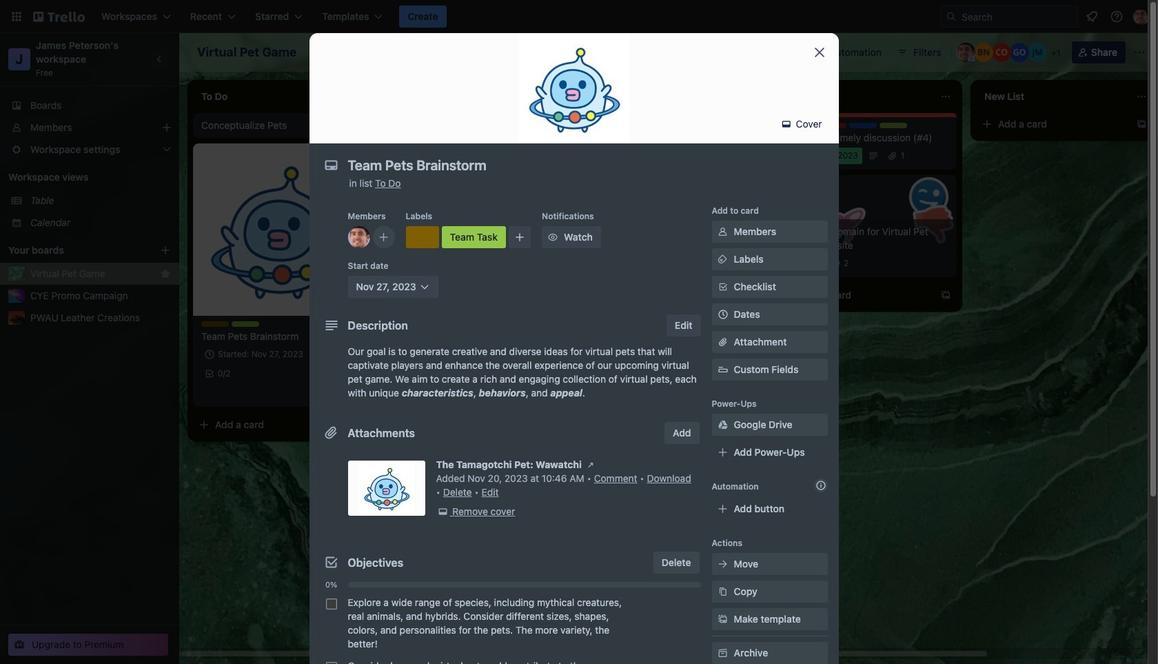 Task type: locate. For each thing, give the bounding box(es) containing it.
2 vertical spatial sm image
[[716, 418, 730, 432]]

primary element
[[0, 0, 1159, 33]]

0 vertical spatial color: yellow, title: none image
[[406, 226, 439, 248]]

3 sm image from the top
[[716, 418, 730, 432]]

2 james peterson (jamespeterson93) image from the top
[[348, 385, 364, 401]]

0 notifications image
[[1084, 8, 1101, 25]]

add members to card image
[[378, 230, 389, 244]]

open information menu image
[[1110, 10, 1124, 23]]

color: yellow, title: none image
[[406, 226, 439, 248], [201, 321, 229, 327]]

1 horizontal spatial color: bold lime, title: "team task" element
[[442, 226, 506, 248]]

1 vertical spatial james peterson (jamespeterson93) image
[[956, 43, 976, 62]]

close dialog image
[[811, 44, 828, 61]]

0 horizontal spatial james peterson (jamespeterson93) image
[[956, 43, 976, 62]]

sm image
[[716, 225, 730, 239], [716, 252, 730, 266], [716, 418, 730, 432]]

0 vertical spatial create from template… image
[[1137, 119, 1148, 130]]

edit card image
[[352, 150, 363, 161]]

Board name text field
[[190, 41, 304, 63]]

sm image
[[780, 117, 794, 131], [546, 230, 560, 244], [584, 458, 598, 472], [436, 505, 450, 519], [716, 557, 730, 571], [716, 585, 730, 599], [716, 612, 730, 626], [716, 646, 730, 660]]

1 vertical spatial color: yellow, title: none image
[[201, 321, 229, 327]]

color: bold lime, title: "team task" element
[[442, 226, 506, 248], [232, 321, 259, 327]]

1 horizontal spatial james peterson (jamespeterson93) image
[[1134, 8, 1150, 25]]

None checkbox
[[326, 662, 337, 664]]

None text field
[[341, 153, 796, 178]]

0 vertical spatial james peterson (jamespeterson93) image
[[348, 226, 370, 248]]

0 horizontal spatial color: yellow, title: none image
[[201, 321, 229, 327]]

1 james peterson (jamespeterson93) image from the top
[[348, 226, 370, 248]]

0 vertical spatial james peterson (jamespeterson93) image
[[1134, 8, 1150, 25]]

star or unstar board image
[[312, 47, 323, 58]]

james peterson (jamespeterson93) image
[[1134, 8, 1150, 25], [956, 43, 976, 62]]

2 vertical spatial create from template… image
[[353, 419, 364, 430]]

None checkbox
[[789, 148, 863, 164], [326, 599, 337, 610], [789, 148, 863, 164], [326, 599, 337, 610]]

1 vertical spatial create from template… image
[[941, 290, 952, 301]]

0 vertical spatial sm image
[[716, 225, 730, 239]]

create from template… image
[[549, 119, 560, 130]]

starred icon image
[[160, 268, 171, 279]]

1 vertical spatial james peterson (jamespeterson93) image
[[348, 385, 364, 401]]

1 horizontal spatial color: yellow, title: none image
[[406, 226, 439, 248]]

james peterson (jamespeterson93) image left christina overa (christinaovera) icon
[[956, 43, 976, 62]]

2 sm image from the top
[[716, 252, 730, 266]]

color: bold lime, title: none image
[[880, 123, 908, 128]]

james peterson (jamespeterson93) image
[[348, 226, 370, 248], [348, 385, 364, 401]]

1 vertical spatial sm image
[[716, 252, 730, 266]]

search image
[[946, 11, 957, 22]]

james peterson (jamespeterson93) image inside primary element
[[1134, 8, 1150, 25]]

create from template… image
[[1137, 119, 1148, 130], [941, 290, 952, 301], [353, 419, 364, 430]]

james peterson (jamespeterson93) image right open information menu image
[[1134, 8, 1150, 25]]

1 vertical spatial color: bold lime, title: "team task" element
[[232, 321, 259, 327]]

group
[[320, 592, 701, 664]]



Task type: describe. For each thing, give the bounding box(es) containing it.
add board image
[[160, 245, 171, 256]]

color: blue, title: "fyi" element
[[850, 123, 877, 128]]

ben nelson (bennelson96) image
[[974, 43, 994, 62]]

color: red, title: "blocker" element
[[819, 123, 847, 128]]

Search field
[[941, 6, 1079, 28]]

customize views image
[[515, 46, 529, 59]]

show menu image
[[1133, 46, 1147, 59]]

jeremy miller (jeremymiller198) image
[[1028, 43, 1047, 62]]

0 horizontal spatial create from template… image
[[353, 419, 364, 430]]

2 horizontal spatial create from template… image
[[1137, 119, 1148, 130]]

christina overa (christinaovera) image
[[992, 43, 1012, 62]]

your boards with 3 items element
[[8, 242, 139, 259]]

workspace navigation collapse icon image
[[150, 50, 170, 69]]

1 horizontal spatial create from template… image
[[941, 290, 952, 301]]

color: green, title: "goal" element
[[789, 123, 817, 128]]

gary orlando (garyorlando) image
[[1010, 43, 1029, 62]]

1 sm image from the top
[[716, 225, 730, 239]]

0 vertical spatial color: bold lime, title: "team task" element
[[442, 226, 506, 248]]

0 horizontal spatial color: bold lime, title: "team task" element
[[232, 321, 259, 327]]



Task type: vqa. For each thing, say whether or not it's contained in the screenshot.
COLOR: BOLD LIME, TITLE: NONE icon
yes



